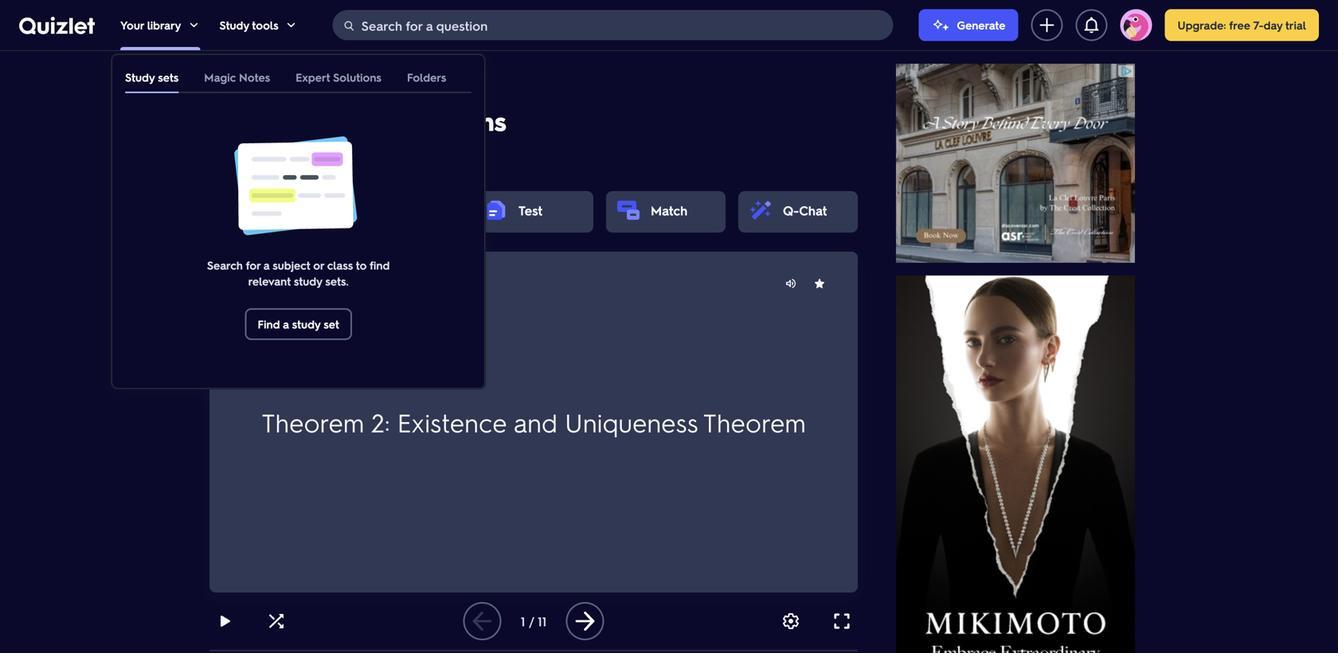 Task type: describe. For each thing, give the bounding box(es) containing it.
study sets tab
[[125, 61, 179, 93]]

nonzero.
[[295, 397, 364, 419]]

notes
[[239, 70, 270, 84]]

has
[[554, 368, 580, 391]]

/
[[529, 613, 535, 630]]

study inside button
[[292, 317, 321, 332]]

profile picture image
[[1121, 9, 1153, 41]]

7-
[[1254, 18, 1264, 32]]

the up -
[[567, 311, 592, 334]]

1 horizontal spatial of
[[653, 368, 669, 391]]

create image
[[1038, 16, 1057, 35]]

generate button
[[919, 9, 1019, 41]]

uniqueness
[[565, 406, 698, 439]]

with
[[241, 397, 274, 419]]

tools
[[252, 18, 279, 32]]

echelon
[[241, 368, 306, 391]]

magic
[[204, 70, 236, 84]]

sets
[[158, 70, 179, 84]]

to
[[356, 258, 367, 273]]

0 vertical spatial only
[[514, 311, 548, 334]]

linear for linear algebra theorems
[[210, 104, 282, 137]]

upgrade: free 7-day trial button
[[1166, 9, 1320, 41]]

[0
[[746, 368, 762, 391]]

flashcards link
[[254, 202, 318, 219]]

trial
[[1286, 18, 1307, 32]]

a linear system is consistent if and only if the rightmost column of the augmented matrix is not a pivot column - that is, if and only if an echelon form of the augmented matrix has no row of the form [0 ... 0 b] with b nonzero.
[[241, 311, 815, 419]]

study sets
[[125, 70, 179, 84]]

linear algebra theorems
[[210, 104, 507, 137]]

1
[[521, 613, 525, 630]]

1 vertical spatial is
[[391, 340, 402, 362]]

sound image
[[785, 277, 798, 290]]

search for a subject or class to find relevant study sets.
[[207, 258, 390, 289]]

16
[[229, 151, 240, 168]]

math link
[[210, 77, 236, 92]]

consistent
[[380, 311, 460, 334]]

find
[[370, 258, 390, 273]]

theorem 2: existence and uniqueness theorem element
[[241, 296, 826, 548]]

1 theorem from the left
[[262, 406, 364, 439]]

your
[[120, 18, 144, 32]]

0
[[783, 368, 793, 391]]

2 theorem from the left
[[703, 406, 806, 439]]

a right not
[[448, 340, 457, 362]]

get
[[261, 277, 279, 291]]

upgrade: free 7-day trial
[[1178, 18, 1307, 32]]

study tools
[[220, 18, 279, 32]]

1 vertical spatial column
[[507, 340, 566, 362]]

or
[[313, 258, 324, 273]]

2 horizontal spatial and
[[651, 340, 682, 362]]

play image
[[216, 612, 235, 631]]

a linear system is consistent if and only if the rightmost column of the augmented matrix is not a pivot column - that is, if and only if an echelon form of the augmented matrix has no row of the form [0 ... 0 b] with b nonzero. 

if a linear system is consistent, then the solution set contains either (i) a unique solution, when there are no free variables, or (ii) infinitely many solutions, when there is at least one free variable. element
[[241, 296, 826, 548]]

if up pivot
[[465, 311, 474, 334]]

q-
[[783, 202, 800, 219]]

hint
[[292, 277, 311, 291]]

1 quizlet image from the top
[[19, 16, 95, 34]]

a inside button
[[283, 317, 289, 332]]

rightmost
[[597, 311, 673, 334]]

match
[[651, 202, 688, 219]]

system
[[304, 311, 359, 334]]

arrow right image
[[572, 609, 598, 634]]

your library button
[[120, 0, 200, 50]]

test
[[519, 202, 543, 219]]

lightbulb image
[[241, 277, 254, 290]]

theorems
[[389, 104, 507, 137]]

b
[[279, 397, 290, 419]]

bell image
[[1083, 16, 1102, 35]]

2:
[[371, 406, 390, 439]]

1 advertisement element from the top
[[897, 64, 1136, 263]]

the up 2:
[[374, 368, 400, 391]]

2 quizlet image from the top
[[19, 17, 95, 34]]

find a study set button
[[245, 308, 352, 340]]

find
[[258, 317, 280, 332]]

if up has on the bottom
[[553, 311, 562, 334]]

11
[[538, 613, 547, 630]]

caret down image for library
[[188, 19, 200, 31]]

and inside theorem 2: existence and uniqueness theorem element
[[514, 406, 558, 439]]



Task type: locate. For each thing, give the bounding box(es) containing it.
and up pivot
[[479, 311, 509, 334]]

1 horizontal spatial form
[[704, 368, 741, 391]]

tab list
[[112, 61, 485, 93]]

0 vertical spatial study
[[294, 274, 322, 289]]

1 vertical spatial study
[[125, 70, 155, 84]]

chat
[[800, 202, 828, 219]]

your library
[[120, 18, 181, 32]]

sparkle image
[[932, 16, 951, 35]]

0 horizontal spatial linear
[[210, 104, 282, 137]]

a
[[264, 258, 270, 273], [282, 277, 288, 291], [241, 311, 250, 334], [283, 317, 289, 332], [448, 340, 457, 362]]

linear algebra
[[316, 77, 393, 92]]

matrix
[[337, 340, 386, 362], [500, 368, 549, 391]]

caret down image right library
[[188, 19, 200, 31]]

and right is,
[[651, 340, 682, 362]]

None search field
[[333, 10, 894, 41]]

an
[[739, 340, 758, 362]]

study left set
[[292, 317, 321, 332]]

Search text field
[[362, 10, 889, 41]]

0 horizontal spatial and
[[479, 311, 509, 334]]

expert solutions tab
[[296, 61, 382, 93]]

study left tools
[[220, 18, 249, 32]]

16 studiers recently
[[229, 151, 344, 168]]

1 vertical spatial only
[[686, 340, 720, 362]]

1 horizontal spatial matrix
[[500, 368, 549, 391]]

generate
[[958, 18, 1006, 32]]

star filled image
[[814, 277, 826, 290]]

shuffle image
[[267, 612, 286, 631]]

no
[[585, 368, 613, 391]]

1 horizontal spatial study
[[220, 18, 249, 32]]

caret down image for tools
[[285, 19, 298, 31]]

0 vertical spatial study
[[220, 18, 249, 32]]

linear
[[316, 77, 348, 92], [210, 104, 282, 137]]

slash forward image
[[300, 78, 313, 91]]

1 horizontal spatial augmented
[[404, 368, 495, 391]]

form
[[311, 368, 348, 391], [704, 368, 741, 391]]

study tools button
[[220, 0, 298, 50]]

augmented down find a study set
[[241, 340, 332, 362]]

set
[[324, 317, 339, 332]]

0 horizontal spatial theorem
[[262, 406, 364, 439]]

form left [0
[[704, 368, 741, 391]]

1 horizontal spatial and
[[514, 406, 558, 439]]

q-chat link
[[783, 202, 828, 219]]

algebra link
[[255, 77, 297, 92]]

sets.
[[325, 274, 349, 289]]

relevant
[[248, 274, 291, 289]]

theorem 2: existence and uniqueness theorem
[[262, 406, 806, 439]]

0 horizontal spatial form
[[311, 368, 348, 391]]

a left find
[[241, 311, 250, 334]]

2 caret down image from the left
[[285, 19, 298, 31]]

1 vertical spatial study
[[292, 317, 321, 332]]

magic notes
[[204, 70, 270, 84]]

1 horizontal spatial only
[[686, 340, 720, 362]]

...
[[767, 368, 778, 391]]

linear for linear algebra
[[316, 77, 348, 92]]

study down or
[[294, 274, 322, 289]]

not
[[407, 340, 443, 362]]

0 horizontal spatial augmented
[[241, 340, 332, 362]]

caret down image inside your library button
[[188, 19, 200, 31]]

free
[[1230, 18, 1251, 32]]

class
[[327, 258, 353, 273]]

1 horizontal spatial linear
[[316, 77, 348, 92]]

folders tab
[[407, 61, 446, 93]]

a right get
[[282, 277, 288, 291]]

arrow left image
[[470, 609, 496, 634]]

library
[[147, 18, 181, 32]]

existence
[[397, 406, 507, 439]]

of
[[742, 311, 758, 334], [353, 368, 369, 391], [653, 368, 669, 391]]

theorem down [0
[[703, 406, 806, 439]]

1 horizontal spatial column
[[678, 311, 737, 334]]

if left the an
[[725, 340, 735, 362]]

upgrade:
[[1178, 18, 1227, 32]]

0 vertical spatial augmented
[[241, 340, 332, 362]]

only
[[514, 311, 548, 334], [686, 340, 720, 362]]

1 vertical spatial augmented
[[404, 368, 495, 391]]

0 horizontal spatial is
[[364, 311, 375, 334]]

q-chat
[[783, 202, 828, 219]]

form up nonzero.
[[311, 368, 348, 391]]

recently
[[294, 151, 344, 168]]

1 horizontal spatial theorem
[[703, 406, 806, 439]]

is right set
[[364, 311, 375, 334]]

the down sound 'icon'
[[763, 311, 788, 334]]

of right row
[[653, 368, 669, 391]]

if right is,
[[638, 340, 647, 362]]

1 vertical spatial linear
[[210, 104, 282, 137]]

theorem down "echelon" in the bottom of the page
[[262, 406, 364, 439]]

flashcards
[[254, 202, 318, 219]]

1 form from the left
[[311, 368, 348, 391]]

2 form from the left
[[704, 368, 741, 391]]

day
[[1264, 18, 1283, 32]]

algebra for linear algebra
[[350, 77, 393, 92]]

0 vertical spatial and
[[479, 311, 509, 334]]

search
[[207, 258, 243, 273]]

a right for
[[264, 258, 270, 273]]

0 vertical spatial linear
[[316, 77, 348, 92]]

study
[[220, 18, 249, 32], [125, 70, 155, 84]]

algebra
[[255, 77, 297, 92], [350, 77, 393, 92], [287, 104, 383, 137]]

slash forward image
[[239, 78, 252, 91]]

study
[[294, 274, 322, 289], [292, 317, 321, 332]]

of up nonzero.
[[353, 368, 369, 391]]

column left -
[[507, 340, 566, 362]]

1 vertical spatial and
[[651, 340, 682, 362]]

caret down image inside 'study tools' 'button'
[[285, 19, 298, 31]]

quizlet image
[[19, 16, 95, 34], [19, 17, 95, 34]]

search image
[[343, 19, 356, 32]]

b]
[[798, 368, 815, 391]]

match link
[[651, 202, 688, 219]]

of up the an
[[742, 311, 758, 334]]

column right rightmost
[[678, 311, 737, 334]]

a inside 'search for a subject or class to find relevant study sets.'
[[264, 258, 270, 273]]

find a study set
[[258, 317, 339, 332]]

algebra for linear algebra theorems
[[287, 104, 383, 137]]

a right find
[[283, 317, 289, 332]]

1 horizontal spatial is
[[391, 340, 402, 362]]

that
[[582, 340, 612, 362]]

0 horizontal spatial only
[[514, 311, 548, 334]]

0 horizontal spatial study
[[125, 70, 155, 84]]

tab list containing study sets
[[112, 61, 485, 93]]

and
[[479, 311, 509, 334], [651, 340, 682, 362], [514, 406, 558, 439]]

0 horizontal spatial of
[[353, 368, 369, 391]]

Search field
[[334, 10, 893, 41]]

0 vertical spatial is
[[364, 311, 375, 334]]

solutions
[[333, 70, 382, 84]]

1 vertical spatial matrix
[[500, 368, 549, 391]]

1 caret down image from the left
[[188, 19, 200, 31]]

0 horizontal spatial caret down image
[[188, 19, 200, 31]]

advertisement element
[[897, 64, 1136, 263], [897, 276, 1136, 654]]

fullscreen image
[[833, 612, 852, 631]]

0 vertical spatial advertisement element
[[897, 64, 1136, 263]]

the right row
[[674, 368, 699, 391]]

0 horizontal spatial column
[[507, 340, 566, 362]]

2 advertisement element from the top
[[897, 276, 1136, 654]]

0 vertical spatial column
[[678, 311, 737, 334]]

pivot
[[462, 340, 502, 362]]

for
[[246, 258, 261, 273]]

options image
[[782, 612, 801, 631]]

and down has on the bottom
[[514, 406, 558, 439]]

is left not
[[391, 340, 402, 362]]

theorem
[[262, 406, 364, 439], [703, 406, 806, 439]]

study for study sets
[[125, 70, 155, 84]]

matrix left has on the bottom
[[500, 368, 549, 391]]

is,
[[617, 340, 633, 362]]

math
[[210, 77, 236, 92]]

study for study tools
[[220, 18, 249, 32]]

1 vertical spatial advertisement element
[[897, 276, 1136, 654]]

star filled image
[[814, 277, 826, 290]]

caret down image right tools
[[285, 19, 298, 31]]

2 horizontal spatial of
[[742, 311, 758, 334]]

get a hint
[[261, 277, 311, 291]]

study inside tab
[[125, 70, 155, 84]]

expert solutions
[[296, 70, 382, 84]]

row
[[618, 368, 648, 391]]

linear algebra link
[[316, 77, 393, 92]]

1 horizontal spatial caret down image
[[285, 19, 298, 31]]

1 / 11
[[521, 613, 547, 630]]

column
[[678, 311, 737, 334], [507, 340, 566, 362]]

study left sets
[[125, 70, 155, 84]]

0 horizontal spatial matrix
[[337, 340, 386, 362]]

test link
[[519, 202, 543, 219]]

linear
[[255, 311, 299, 334]]

expert
[[296, 70, 330, 84]]

study inside 'search for a subject or class to find relevant study sets.'
[[294, 274, 322, 289]]

augmented down not
[[404, 368, 495, 391]]

study inside 'button'
[[220, 18, 249, 32]]

0 vertical spatial matrix
[[337, 340, 386, 362]]

magic notes tab
[[204, 61, 270, 93]]

matrix down set
[[337, 340, 386, 362]]

-
[[571, 340, 578, 362]]

augmented
[[241, 340, 332, 362], [404, 368, 495, 391]]

2 vertical spatial and
[[514, 406, 558, 439]]

folders
[[407, 70, 446, 84]]

caret down image
[[188, 19, 200, 31], [285, 19, 298, 31]]

no sets found in library image
[[179, 125, 418, 245]]

the
[[567, 311, 592, 334], [763, 311, 788, 334], [374, 368, 400, 391], [674, 368, 699, 391]]

studiers
[[244, 151, 291, 168]]

subject
[[273, 258, 310, 273]]



Task type: vqa. For each thing, say whether or not it's contained in the screenshot.
2nd caret right 'image' from the bottom of the page
no



